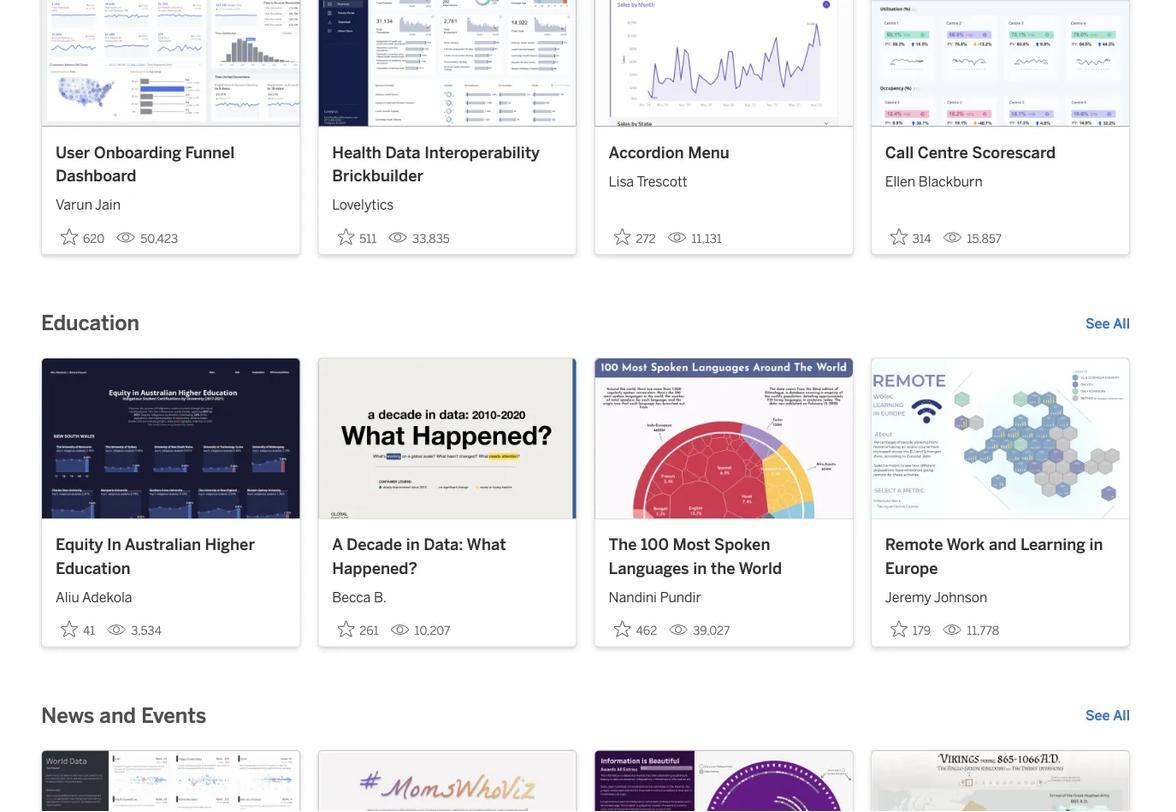 Task type: describe. For each thing, give the bounding box(es) containing it.
scorescard
[[973, 143, 1057, 162]]

11,131 views element
[[661, 225, 729, 253]]

in inside 'remote work and learning in europe'
[[1090, 535, 1104, 554]]

what
[[467, 535, 506, 554]]

becca b.
[[332, 589, 387, 605]]

in inside a decade in data: what happened?
[[406, 535, 420, 554]]

languages
[[609, 559, 690, 578]]

the
[[609, 535, 637, 554]]

lovelytics link
[[332, 188, 563, 215]]

10,207
[[415, 624, 451, 638]]

workbook thumbnail image for data
[[319, 0, 577, 126]]

nandini pundir
[[609, 589, 702, 605]]

b.
[[374, 589, 387, 605]]

aliu adekola
[[56, 589, 132, 605]]

179
[[913, 624, 932, 638]]

lisa trescott link
[[609, 164, 840, 192]]

pundir
[[660, 589, 702, 605]]

511
[[360, 232, 377, 246]]

nandini pundir link
[[609, 580, 840, 608]]

becca b. link
[[332, 580, 563, 608]]

33,835 views element
[[382, 225, 457, 253]]

lisa
[[609, 173, 634, 190]]

news and events
[[41, 704, 207, 728]]

nandini
[[609, 589, 657, 605]]

news
[[41, 704, 94, 728]]

aliu
[[56, 589, 79, 605]]

39,027
[[694, 624, 731, 638]]

australian
[[125, 535, 201, 554]]

funnel
[[185, 143, 235, 162]]

varun
[[56, 197, 92, 213]]

decade
[[347, 535, 402, 554]]

33,835
[[413, 232, 450, 246]]

see all link for news and events
[[1086, 706, 1131, 726]]

a decade in data: what happened?
[[332, 535, 506, 578]]

education inside "equity in australian higher education"
[[56, 559, 131, 578]]

ellen
[[886, 173, 916, 190]]

remote work and learning in europe link
[[886, 533, 1116, 580]]

see all education element
[[1086, 313, 1131, 334]]

Add Favorite button
[[56, 615, 100, 643]]

accordion menu
[[609, 143, 730, 162]]

health data interoperability brickbuilder
[[332, 143, 540, 185]]

varun jain link
[[56, 188, 286, 215]]

call centre scorescard link
[[886, 141, 1116, 164]]

user onboarding funnel dashboard
[[56, 143, 235, 185]]

ellen blackburn
[[886, 173, 983, 190]]

data
[[386, 143, 421, 162]]

261
[[360, 624, 379, 638]]

Add Favorite button
[[609, 223, 661, 251]]

314
[[913, 232, 932, 246]]

data:
[[424, 535, 464, 554]]

interoperability
[[425, 143, 540, 162]]

happened?
[[332, 559, 418, 578]]

onboarding
[[94, 143, 181, 162]]

higher
[[205, 535, 255, 554]]

spoken
[[715, 535, 771, 554]]

lovelytics
[[332, 197, 394, 213]]

Add Favorite button
[[332, 223, 382, 251]]

41
[[83, 624, 95, 638]]

news and events heading
[[41, 702, 207, 730]]

all for news and events
[[1114, 708, 1131, 724]]

see for education
[[1086, 316, 1111, 332]]

lisa trescott
[[609, 173, 688, 190]]

workbook thumbnail image for onboarding
[[42, 0, 300, 126]]

centre
[[918, 143, 969, 162]]



Task type: vqa. For each thing, say whether or not it's contained in the screenshot.


Task type: locate. For each thing, give the bounding box(es) containing it.
add favorite button for user onboarding funnel dashboard
[[56, 223, 110, 251]]

accordion
[[609, 143, 684, 162]]

workbook thumbnail image for 100
[[595, 359, 853, 519]]

learning
[[1021, 535, 1086, 554]]

3,534 views element
[[100, 617, 169, 645]]

0 vertical spatial education
[[41, 311, 139, 336]]

the 100 most spoken languages in the world link
[[609, 533, 840, 580]]

0 horizontal spatial and
[[100, 704, 136, 728]]

trescott
[[637, 173, 688, 190]]

workbook thumbnail image for work
[[872, 359, 1130, 519]]

Add Favorite button
[[56, 223, 110, 251], [609, 615, 663, 643]]

varun jain
[[56, 197, 121, 213]]

see all news and events element
[[1086, 706, 1131, 726]]

and inside 'remote work and learning in europe'
[[989, 535, 1017, 554]]

education down 620
[[41, 311, 139, 336]]

100
[[641, 535, 669, 554]]

most
[[673, 535, 711, 554]]

johnson
[[935, 589, 988, 605]]

2 see from the top
[[1086, 708, 1111, 724]]

0 horizontal spatial in
[[406, 535, 420, 554]]

world
[[739, 559, 783, 578]]

1 horizontal spatial add favorite button
[[609, 615, 663, 643]]

0 vertical spatial see all
[[1086, 316, 1131, 332]]

3,534
[[131, 624, 162, 638]]

events
[[141, 704, 207, 728]]

0 horizontal spatial add favorite button
[[56, 223, 110, 251]]

see for news and events
[[1086, 708, 1111, 724]]

ellen blackburn link
[[886, 164, 1116, 192]]

in inside the 100 most spoken languages in the world
[[694, 559, 707, 578]]

1 vertical spatial and
[[100, 704, 136, 728]]

in
[[406, 535, 420, 554], [1090, 535, 1104, 554], [694, 559, 707, 578]]

the
[[711, 559, 736, 578]]

in left data:
[[406, 535, 420, 554]]

0 vertical spatial and
[[989, 535, 1017, 554]]

50,423
[[141, 232, 178, 246]]

2 horizontal spatial in
[[1090, 535, 1104, 554]]

1 horizontal spatial and
[[989, 535, 1017, 554]]

Add Favorite button
[[332, 615, 384, 643]]

see all link
[[1086, 313, 1131, 334], [1086, 706, 1131, 726]]

1 vertical spatial add favorite button
[[609, 615, 663, 643]]

0 vertical spatial all
[[1114, 316, 1131, 332]]

and right news
[[100, 704, 136, 728]]

becca
[[332, 589, 371, 605]]

workbook thumbnail image
[[42, 0, 300, 126], [319, 0, 577, 126], [595, 0, 853, 126], [872, 0, 1130, 126], [42, 359, 300, 519], [319, 359, 577, 519], [595, 359, 853, 519], [872, 359, 1130, 519]]

see all for education
[[1086, 316, 1131, 332]]

remote work and learning in europe
[[886, 535, 1104, 578]]

see
[[1086, 316, 1111, 332], [1086, 708, 1111, 724]]

add favorite button containing 462
[[609, 615, 663, 643]]

in right learning
[[1090, 535, 1104, 554]]

Add Favorite button
[[886, 615, 937, 643]]

1 vertical spatial see
[[1086, 708, 1111, 724]]

workbook thumbnail image for centre
[[872, 0, 1130, 126]]

user onboarding funnel dashboard link
[[56, 141, 286, 188]]

add favorite button down nandini
[[609, 615, 663, 643]]

11,131
[[692, 232, 722, 246]]

462
[[636, 624, 658, 638]]

jeremy johnson link
[[886, 580, 1116, 608]]

1 see from the top
[[1086, 316, 1111, 332]]

0 vertical spatial see
[[1086, 316, 1111, 332]]

11,778
[[967, 624, 1000, 638]]

2 see all from the top
[[1086, 708, 1131, 724]]

brickbuilder
[[332, 167, 424, 185]]

and right work
[[989, 535, 1017, 554]]

11,778 views element
[[937, 617, 1007, 645]]

education
[[41, 311, 139, 336], [56, 559, 131, 578]]

2 see all link from the top
[[1086, 706, 1131, 726]]

1 vertical spatial all
[[1114, 708, 1131, 724]]

equity in australian higher education link
[[56, 533, 286, 580]]

add favorite button for the 100 most spoken languages in the world
[[609, 615, 663, 643]]

all inside see all news and events element
[[1114, 708, 1131, 724]]

workbook thumbnail image for decade
[[319, 359, 577, 519]]

620
[[83, 232, 105, 246]]

15,857
[[968, 232, 1002, 246]]

call centre scorescard
[[886, 143, 1057, 162]]

0 vertical spatial see all link
[[1086, 313, 1131, 334]]

user
[[56, 143, 90, 162]]

1 vertical spatial see all
[[1086, 708, 1131, 724]]

accordion menu link
[[609, 141, 840, 164]]

jeremy
[[886, 589, 932, 605]]

15,857 views element
[[937, 225, 1009, 253]]

workbook thumbnail image for in
[[42, 359, 300, 519]]

add favorite button down the varun jain
[[56, 223, 110, 251]]

the 100 most spoken languages in the world
[[609, 535, 783, 578]]

10,207 views element
[[384, 617, 458, 645]]

2 all from the top
[[1114, 708, 1131, 724]]

health
[[332, 143, 382, 162]]

see all for news and events
[[1086, 708, 1131, 724]]

and
[[989, 535, 1017, 554], [100, 704, 136, 728]]

a
[[332, 535, 343, 554]]

equity in australian higher education
[[56, 535, 255, 578]]

39,027 views element
[[663, 617, 737, 645]]

1 all from the top
[[1114, 316, 1131, 332]]

and inside heading
[[100, 704, 136, 728]]

1 vertical spatial see all link
[[1086, 706, 1131, 726]]

education down equity
[[56, 559, 131, 578]]

all inside the see all education element
[[1114, 316, 1131, 332]]

0 vertical spatial add favorite button
[[56, 223, 110, 251]]

workbook thumbnail image for menu
[[595, 0, 853, 126]]

jeremy johnson
[[886, 589, 988, 605]]

1 see all from the top
[[1086, 316, 1131, 332]]

jain
[[95, 197, 121, 213]]

272
[[636, 232, 656, 246]]

all
[[1114, 316, 1131, 332], [1114, 708, 1131, 724]]

see all link for education
[[1086, 313, 1131, 334]]

aliu adekola link
[[56, 580, 286, 608]]

add favorite button containing 620
[[56, 223, 110, 251]]

education heading
[[41, 310, 139, 337]]

menu
[[688, 143, 730, 162]]

1 horizontal spatial in
[[694, 559, 707, 578]]

blackburn
[[919, 173, 983, 190]]

dashboard
[[56, 167, 137, 185]]

remote
[[886, 535, 944, 554]]

in
[[107, 535, 121, 554]]

a decade in data: what happened? link
[[332, 533, 563, 580]]

health data interoperability brickbuilder link
[[332, 141, 563, 188]]

1 see all link from the top
[[1086, 313, 1131, 334]]

50,423 views element
[[110, 225, 185, 253]]

all for education
[[1114, 316, 1131, 332]]

work
[[947, 535, 986, 554]]

equity
[[56, 535, 103, 554]]

see all
[[1086, 316, 1131, 332], [1086, 708, 1131, 724]]

in left the
[[694, 559, 707, 578]]

call
[[886, 143, 914, 162]]

adekola
[[82, 589, 132, 605]]

Add Favorite button
[[886, 223, 937, 251]]

europe
[[886, 559, 939, 578]]

1 vertical spatial education
[[56, 559, 131, 578]]



